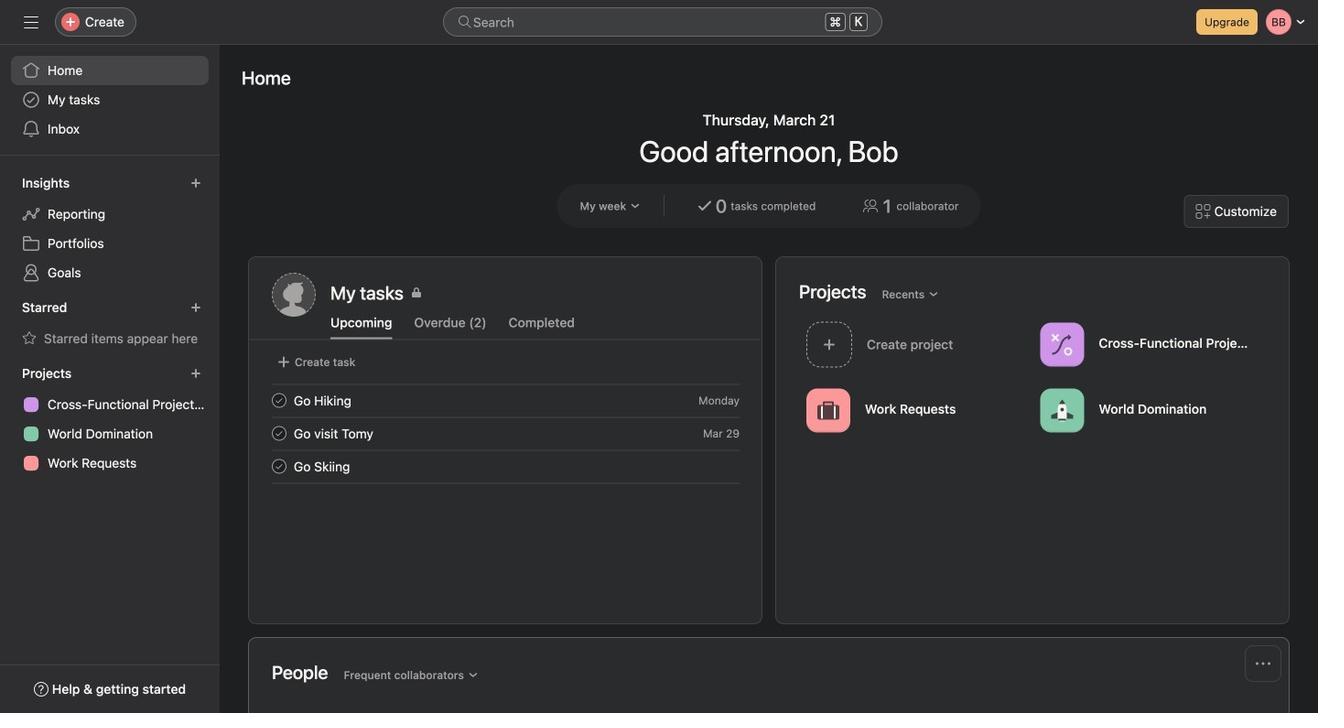 Task type: locate. For each thing, give the bounding box(es) containing it.
1 list item from the top
[[250, 384, 762, 417]]

mark complete checkbox for 1st list item from the bottom
[[268, 455, 290, 477]]

1 vertical spatial mark complete image
[[268, 422, 290, 444]]

2 vertical spatial mark complete checkbox
[[268, 455, 290, 477]]

0 vertical spatial mark complete checkbox
[[268, 389, 290, 411]]

2 mark complete checkbox from the top
[[268, 422, 290, 444]]

Mark complete checkbox
[[268, 389, 290, 411], [268, 422, 290, 444], [268, 455, 290, 477]]

3 mark complete checkbox from the top
[[268, 455, 290, 477]]

2 list item from the top
[[250, 417, 762, 450]]

mark complete checkbox for 2nd list item from the bottom of the page
[[268, 422, 290, 444]]

1 mark complete image from the top
[[268, 389, 290, 411]]

0 vertical spatial mark complete image
[[268, 389, 290, 411]]

2 vertical spatial mark complete image
[[268, 455, 290, 477]]

new insights image
[[190, 178, 201, 189]]

1 vertical spatial mark complete checkbox
[[268, 422, 290, 444]]

Search tasks, projects, and more text field
[[443, 7, 882, 37]]

mark complete image for mark complete option related to 2nd list item from the bottom of the page
[[268, 422, 290, 444]]

3 list item from the top
[[250, 450, 762, 483]]

2 mark complete image from the top
[[268, 422, 290, 444]]

mark complete image
[[268, 389, 290, 411], [268, 422, 290, 444], [268, 455, 290, 477]]

mark complete checkbox for 3rd list item from the bottom
[[268, 389, 290, 411]]

mark complete image for mark complete option associated with 1st list item from the bottom
[[268, 455, 290, 477]]

1 mark complete checkbox from the top
[[268, 389, 290, 411]]

new project or portfolio image
[[190, 368, 201, 379]]

None field
[[443, 7, 882, 37]]

list item
[[250, 384, 762, 417], [250, 417, 762, 450], [250, 450, 762, 483]]

3 mark complete image from the top
[[268, 455, 290, 477]]



Task type: vqa. For each thing, say whether or not it's contained in the screenshot.
left Add or remove collaborators image
no



Task type: describe. For each thing, give the bounding box(es) containing it.
starred element
[[0, 291, 220, 357]]

global element
[[0, 45, 220, 155]]

rocket image
[[1051, 400, 1073, 422]]

mark complete image for mark complete option associated with 3rd list item from the bottom
[[268, 389, 290, 411]]

briefcase image
[[817, 400, 839, 422]]

add items to starred image
[[190, 302, 201, 313]]

projects element
[[0, 357, 220, 481]]

hide sidebar image
[[24, 15, 38, 29]]

line_and_symbols image
[[1051, 334, 1073, 356]]

add profile photo image
[[272, 273, 316, 317]]

insights element
[[0, 167, 220, 291]]



